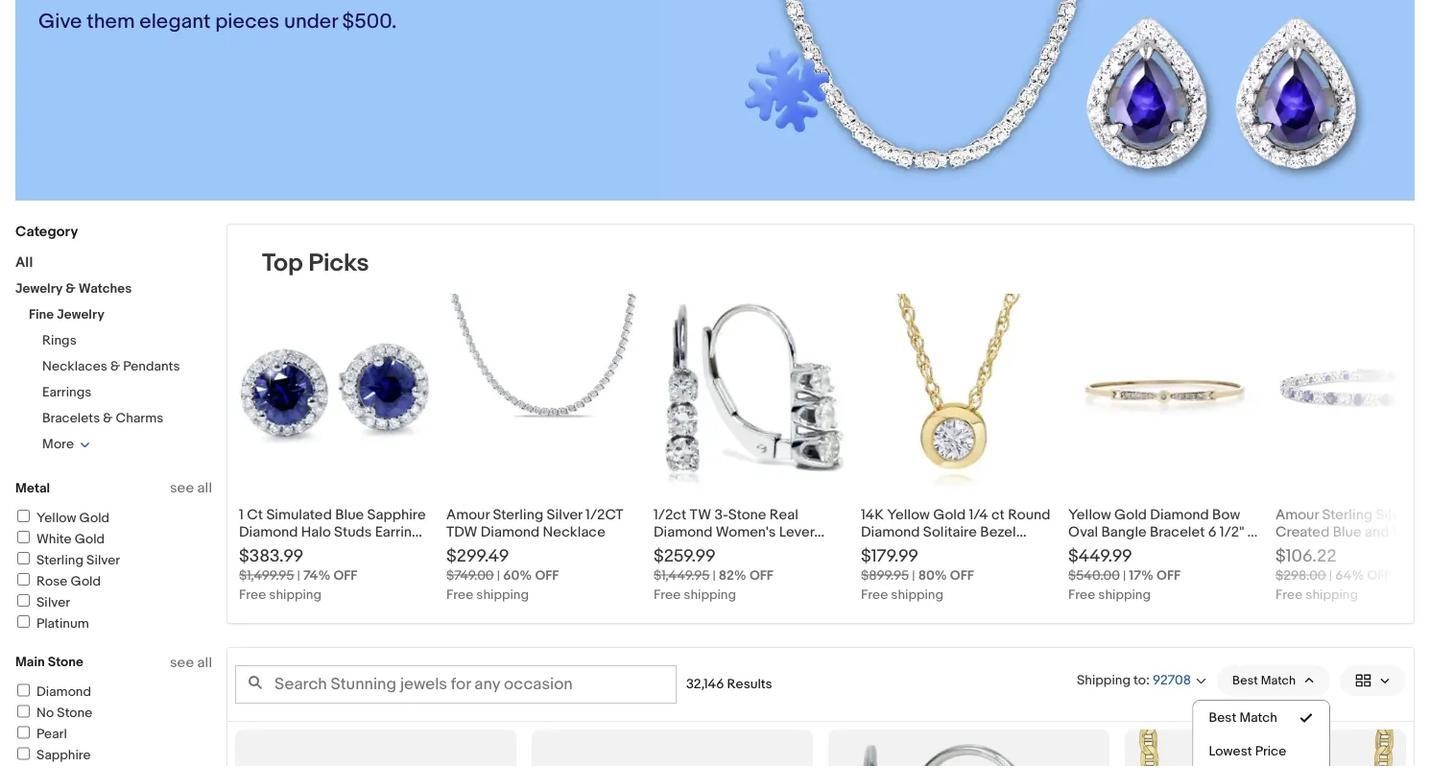 Task type: describe. For each thing, give the bounding box(es) containing it.
white gold link
[[14, 531, 105, 547]]

$298.00
[[1276, 567, 1327, 584]]

no stone
[[36, 705, 92, 722]]

price
[[1256, 743, 1287, 759]]

$179.99 $899.95 | 80% off free shipping
[[861, 546, 974, 603]]

solitaire
[[923, 523, 977, 541]]

32,146 results
[[687, 676, 773, 693]]

match for the best match link
[[1240, 710, 1278, 726]]

2 vertical spatial &
[[103, 410, 113, 427]]

results
[[727, 676, 773, 693]]

yellow gold diamond bow oval bangle bracelet 6 1/2" - 10k round brilliant .50ctw
[[1069, 506, 1253, 558]]

silver down rose
[[36, 594, 70, 611]]

$383.99 $1,499.95 | 74% off free shipping
[[239, 546, 357, 603]]

round inside the yellow gold diamond bow oval bangle bracelet 6 1/2" - 10k round brilliant .50ctw
[[1093, 541, 1136, 558]]

shipping to : 92708
[[1077, 672, 1192, 689]]

off inside amour sterling silver 1/2ct tdw diamond necklace $299.49 $749.00 | 60% off free shipping
[[535, 567, 559, 584]]

women's
[[716, 523, 776, 541]]

free for $106.22
[[1276, 587, 1303, 603]]

amour 10k yellow gold 7mm mariner link necklace - 18 in. image
[[1125, 730, 1407, 766]]

lowest
[[1209, 743, 1253, 759]]

10k inside the 1 ct simulated blue sapphire diamond halo studs earrings 10k white gold
[[239, 541, 260, 558]]

brilliant
[[1139, 541, 1188, 558]]

shipping for $179.99
[[891, 587, 944, 603]]

1 vertical spatial 1/2ct tw 3-stone real diamond women's lever back earrings 14k white gold image
[[829, 730, 1110, 766]]

rose gold
[[36, 573, 101, 590]]

$449.99
[[1069, 546, 1133, 567]]

pearl
[[36, 726, 67, 743]]

watches
[[78, 281, 132, 297]]

gold inside the yellow gold diamond bow oval bangle bracelet 6 1/2" - 10k round brilliant .50ctw
[[1115, 506, 1147, 523]]

14k yellow gold 1/4 ct round diamond solitaire bezel pendant necklace 18"
[[861, 506, 1051, 558]]

Sterling Silver checkbox
[[17, 552, 30, 565]]

silver link
[[14, 594, 70, 611]]

80%
[[919, 567, 947, 584]]

sapphire inside the 1 ct simulated blue sapphire diamond halo studs earrings 10k white gold
[[367, 506, 426, 523]]

1
[[239, 506, 244, 523]]

60%
[[503, 567, 532, 584]]

0 vertical spatial &
[[65, 281, 76, 297]]

white down yellow gold link
[[36, 531, 72, 547]]

lowest price link
[[1194, 735, 1330, 766]]

gold down sterling silver
[[71, 573, 101, 590]]

3-
[[715, 506, 729, 523]]

$540.00
[[1069, 567, 1120, 584]]

main stone
[[15, 654, 83, 671]]

off for $179.99
[[950, 567, 974, 584]]

round inside 14k yellow gold 1/4 ct round diamond solitaire bezel pendant necklace 18"
[[1008, 506, 1051, 523]]

free for $179.99
[[861, 587, 888, 603]]

white inside 1/2ct tw 3-stone real diamond women's lever back earrings 14k white gold
[[772, 541, 809, 558]]

more
[[42, 436, 74, 453]]

silver inside amour sterling silver created blue and white sapphire tennis brace
[[1376, 506, 1412, 523]]

free inside amour sterling silver 1/2ct tdw diamond necklace $299.49 $749.00 | 60% off free shipping
[[446, 587, 474, 603]]

1/2ct
[[586, 506, 623, 523]]

shipping
[[1077, 672, 1131, 688]]

Diamond checkbox
[[17, 684, 30, 697]]

white gold
[[36, 531, 105, 547]]

necklace inside amour sterling silver 1/2ct tdw diamond necklace $299.49 $749.00 | 60% off free shipping
[[543, 523, 606, 541]]

$299.49
[[446, 546, 509, 567]]

off for $449.99
[[1157, 567, 1181, 584]]

gold up sterling silver
[[75, 531, 105, 547]]

rose gold link
[[14, 573, 101, 590]]

fine jewelry
[[29, 307, 104, 323]]

jewelry & watches
[[15, 281, 132, 297]]

| for $179.99
[[912, 567, 916, 584]]

14k yellow gold 1/4 ct round diamond solitaire bezel pendant necklace 18" image
[[861, 294, 1053, 486]]

17%
[[1129, 567, 1154, 584]]

No Stone checkbox
[[17, 705, 30, 718]]

diamond inside 1/2ct tw 3-stone real diamond women's lever back earrings 14k white gold
[[654, 523, 713, 541]]

tdw
[[446, 523, 478, 541]]

see all button for diamond
[[170, 654, 212, 671]]

diamond inside 14k yellow gold 1/4 ct round diamond solitaire bezel pendant necklace 18"
[[861, 523, 920, 541]]

bracelets & charms link
[[42, 410, 164, 427]]

1/2"
[[1220, 523, 1245, 541]]

| for $449.99
[[1123, 567, 1126, 584]]

earrings link
[[42, 385, 91, 401]]

rose
[[36, 573, 68, 590]]

14k inside 1/2ct tw 3-stone real diamond women's lever back earrings 14k white gold
[[746, 541, 768, 558]]

| for $106.22
[[1330, 567, 1333, 584]]

all link
[[15, 254, 33, 271]]

all
[[15, 254, 33, 271]]

1 ct simulated blue sapphire diamond halo studs earrings 10k white gold
[[239, 506, 428, 558]]

sterling silver
[[36, 552, 120, 568]]

see all for yellow gold
[[170, 480, 212, 497]]

pieces
[[215, 9, 280, 34]]

studs
[[334, 523, 372, 541]]

no stone link
[[14, 705, 92, 722]]

$540.00 text field
[[1069, 567, 1120, 584]]

blue inside the 1 ct simulated blue sapphire diamond halo studs earrings 10k white gold
[[335, 506, 364, 523]]

0 horizontal spatial sapphire
[[36, 747, 91, 764]]

to
[[1134, 672, 1146, 688]]

diamond inside amour sterling silver 1/2ct tdw diamond necklace $299.49 $749.00 | 60% off free shipping
[[481, 523, 540, 541]]

$259.99
[[654, 546, 716, 567]]

amour sterling silver created blue and white sapphire tennis brace
[[1276, 506, 1431, 558]]

bow
[[1213, 506, 1241, 523]]

Silver checkbox
[[17, 594, 30, 607]]

amour sterling silver 1/2ct tdw diamond necklace image
[[446, 294, 639, 486]]

necklaces
[[42, 359, 107, 375]]

amour for $299.49
[[446, 506, 490, 523]]

all for diamond
[[197, 654, 212, 671]]

sterling silver link
[[14, 552, 120, 568]]

$383.99
[[239, 546, 304, 567]]

main
[[15, 654, 45, 671]]

18"
[[984, 541, 1003, 558]]

ct
[[992, 506, 1005, 523]]

yellow gold link
[[14, 510, 110, 526]]

oval
[[1069, 523, 1099, 541]]

0 vertical spatial 1/2ct tw 3-stone real diamond women's lever back earrings 14k white gold image
[[654, 294, 846, 486]]

gold up white gold
[[79, 510, 110, 526]]

best for the best match link
[[1209, 710, 1237, 726]]

yellow inside 14k yellow gold 1/4 ct round diamond solitaire bezel pendant necklace 18"
[[887, 506, 930, 523]]

see for yellow gold
[[170, 480, 194, 497]]

Pearl checkbox
[[17, 726, 30, 739]]

all for yellow gold
[[197, 480, 212, 497]]

ct
[[247, 506, 263, 523]]

yellow gold
[[36, 510, 110, 526]]

best match for best match dropdown button on the right bottom of page
[[1233, 673, 1296, 688]]

free for $449.99
[[1069, 587, 1096, 603]]

charms
[[116, 410, 164, 427]]

picks
[[308, 248, 369, 278]]

yellow for yellow gold
[[36, 510, 76, 526]]

$749.00 text field
[[446, 567, 494, 584]]

earrings inside rings necklaces & pendants earrings bracelets & charms
[[42, 385, 91, 401]]

diamond up no stone
[[36, 684, 91, 700]]

$899.95 text field
[[861, 567, 909, 584]]

$1,499.95
[[239, 567, 294, 584]]

$899.95
[[861, 567, 909, 584]]

64%
[[1336, 567, 1365, 584]]

sapphire link
[[14, 747, 91, 764]]

diamond link
[[14, 684, 91, 700]]

| for $383.99
[[297, 567, 300, 584]]

blue inside amour sterling silver created blue and white sapphire tennis brace
[[1333, 523, 1362, 541]]

$259.99 $1,449.95 | 82% off free shipping
[[654, 546, 774, 603]]

shipping for $449.99
[[1099, 587, 1151, 603]]

simulated
[[266, 506, 332, 523]]

earrings inside 1/2ct tw 3-stone real diamond women's lever back earrings 14k white gold
[[689, 541, 742, 558]]

sterling for $299.49
[[493, 506, 544, 523]]

pendants
[[123, 359, 180, 375]]

bracelet
[[1150, 523, 1205, 541]]

0 vertical spatial jewelry
[[15, 281, 62, 297]]

shipping for $106.22
[[1306, 587, 1359, 603]]

.50ctw
[[1191, 541, 1236, 558]]

under
[[284, 9, 338, 34]]

$1,499.95 text field
[[239, 567, 294, 584]]

see for diamond
[[170, 654, 194, 671]]

shipping for $259.99
[[684, 587, 736, 603]]

white inside amour sterling silver created blue and white sapphire tennis brace
[[1393, 523, 1431, 541]]

match for best match dropdown button on the right bottom of page
[[1261, 673, 1296, 688]]



Task type: vqa. For each thing, say whether or not it's contained in the screenshot.
the Oval
yes



Task type: locate. For each thing, give the bounding box(es) containing it.
off right 80%
[[950, 567, 974, 584]]

pearl link
[[14, 726, 67, 743]]

1 vertical spatial best
[[1209, 710, 1237, 726]]

round right ct
[[1008, 506, 1051, 523]]

0 horizontal spatial yellow
[[36, 510, 76, 526]]

2 see from the top
[[170, 654, 194, 671]]

sterling up $299.49
[[493, 506, 544, 523]]

| inside $106.22 $298.00 | 64% off free shipping
[[1330, 567, 1333, 584]]

0 horizontal spatial round
[[1008, 506, 1051, 523]]

1 see from the top
[[170, 480, 194, 497]]

gold
[[933, 506, 966, 523], [1115, 506, 1147, 523], [79, 510, 110, 526], [75, 531, 105, 547], [304, 541, 337, 558], [813, 541, 845, 558], [71, 573, 101, 590]]

3 shipping from the left
[[684, 587, 736, 603]]

round up $540.00
[[1093, 541, 1136, 558]]

4 off from the left
[[950, 567, 974, 584]]

| left '17%'
[[1123, 567, 1126, 584]]

0 vertical spatial round
[[1008, 506, 1051, 523]]

5 off from the left
[[1157, 567, 1181, 584]]

1/2ct tw 3-stone real diamond women's lever back earrings 14k white gold image
[[654, 294, 846, 486], [829, 730, 1110, 766]]

top picks main content
[[227, 224, 1431, 766]]

rings link
[[42, 333, 77, 349]]

Platinum checkbox
[[17, 615, 30, 628]]

best match up the best match link
[[1233, 673, 1296, 688]]

1/4
[[969, 506, 989, 523]]

1 off from the left
[[334, 567, 357, 584]]

0 vertical spatial sapphire
[[367, 506, 426, 523]]

2 see all from the top
[[170, 654, 212, 671]]

14k
[[861, 506, 884, 523], [746, 541, 768, 558]]

0 horizontal spatial amour
[[446, 506, 490, 523]]

diamond inside the yellow gold diamond bow oval bangle bracelet 6 1/2" - 10k round brilliant .50ctw
[[1151, 506, 1210, 523]]

stone inside 1/2ct tw 3-stone real diamond women's lever back earrings 14k white gold
[[729, 506, 767, 523]]

$106.22
[[1276, 546, 1337, 567]]

category
[[15, 223, 78, 240]]

off inside $449.99 $540.00 | 17% off free shipping
[[1157, 567, 1181, 584]]

blue
[[335, 506, 364, 523], [1333, 523, 1362, 541]]

match up the best match link
[[1261, 673, 1296, 688]]

stone
[[729, 506, 767, 523], [48, 654, 83, 671], [57, 705, 92, 722]]

silver up tennis
[[1376, 506, 1412, 523]]

free inside '$259.99 $1,449.95 | 82% off free shipping'
[[654, 587, 681, 603]]

| for $259.99
[[713, 567, 716, 584]]

off
[[334, 567, 357, 584], [535, 567, 559, 584], [750, 567, 774, 584], [950, 567, 974, 584], [1157, 567, 1181, 584], [1368, 567, 1392, 584]]

best for best match dropdown button on the right bottom of page
[[1233, 673, 1259, 688]]

1 vertical spatial stone
[[48, 654, 83, 671]]

earrings up 'bracelets'
[[42, 385, 91, 401]]

$749.00
[[446, 567, 494, 584]]

see all button
[[170, 480, 212, 497], [170, 654, 212, 671]]

3 free from the left
[[654, 587, 681, 603]]

6
[[1209, 523, 1217, 541]]

2 off from the left
[[535, 567, 559, 584]]

silver down white gold
[[87, 552, 120, 568]]

amour up $299.49
[[446, 506, 490, 523]]

sapphire left tdw
[[367, 506, 426, 523]]

stone for no stone
[[57, 705, 92, 722]]

1 vertical spatial all
[[197, 654, 212, 671]]

shipping down '17%'
[[1099, 587, 1151, 603]]

5 shipping from the left
[[1099, 587, 1151, 603]]

amour up $106.22
[[1276, 506, 1319, 523]]

1 horizontal spatial sterling
[[493, 506, 544, 523]]

| left 80%
[[912, 567, 916, 584]]

| left 74% at the bottom of page
[[297, 567, 300, 584]]

best match inside dropdown button
[[1233, 673, 1296, 688]]

free for $383.99
[[239, 587, 266, 603]]

gold up brilliant
[[1115, 506, 1147, 523]]

earrings inside the 1 ct simulated blue sapphire diamond halo studs earrings 10k white gold
[[375, 523, 428, 541]]

2 vertical spatial sapphire
[[36, 747, 91, 764]]

yellow gold diamond bow oval bangle bracelet 6 1/2" - 10k round brilliant .50ctw image
[[1069, 294, 1261, 486]]

earrings up 82%
[[689, 541, 742, 558]]

rings necklaces & pendants earrings bracelets & charms
[[42, 333, 180, 427]]

off right the 64%
[[1368, 567, 1392, 584]]

silver left 1/2ct
[[547, 506, 583, 523]]

best match up lowest price
[[1209, 710, 1278, 726]]

0 horizontal spatial earrings
[[42, 385, 91, 401]]

off right 60%
[[535, 567, 559, 584]]

best up lowest
[[1209, 710, 1237, 726]]

silver inside amour sterling silver 1/2ct tdw diamond necklace $299.49 $749.00 | 60% off free shipping
[[547, 506, 583, 523]]

2 free from the left
[[446, 587, 474, 603]]

gold left 1/4
[[933, 506, 966, 523]]

shipping inside $383.99 $1,499.95 | 74% off free shipping
[[269, 587, 322, 603]]

2 see all button from the top
[[170, 654, 212, 671]]

jewelry
[[15, 281, 62, 297], [57, 307, 104, 323]]

1 shipping from the left
[[269, 587, 322, 603]]

them
[[87, 9, 135, 34]]

2 horizontal spatial earrings
[[689, 541, 742, 558]]

10k up the $540.00 text field
[[1069, 541, 1090, 558]]

shipping down 60%
[[477, 587, 529, 603]]

1 horizontal spatial 14k
[[861, 506, 884, 523]]

0 horizontal spatial necklace
[[543, 523, 606, 541]]

yellow inside the yellow gold diamond bow oval bangle bracelet 6 1/2" - 10k round brilliant .50ctw
[[1069, 506, 1112, 523]]

2 all from the top
[[197, 654, 212, 671]]

92708
[[1153, 673, 1192, 689]]

shipping inside $106.22 $298.00 | 64% off free shipping
[[1306, 587, 1359, 603]]

see all button for yellow gold
[[170, 480, 212, 497]]

shipping down 80%
[[891, 587, 944, 603]]

1 vertical spatial &
[[110, 359, 120, 375]]

best match for the best match link
[[1209, 710, 1278, 726]]

| inside '$259.99 $1,449.95 | 82% off free shipping'
[[713, 567, 716, 584]]

Yellow Gold checkbox
[[17, 510, 30, 522]]

best up the best match link
[[1233, 673, 1259, 688]]

3 | from the left
[[713, 567, 716, 584]]

sapphire up $298.00 text box
[[1276, 541, 1335, 558]]

give
[[38, 9, 82, 34]]

diamond up $179.99
[[861, 523, 920, 541]]

0 horizontal spatial sterling
[[36, 552, 84, 568]]

yellow for yellow gold diamond bow oval bangle bracelet 6 1/2" - 10k round brilliant .50ctw
[[1069, 506, 1112, 523]]

0 vertical spatial match
[[1261, 673, 1296, 688]]

4 free from the left
[[861, 587, 888, 603]]

diamond up brilliant
[[1151, 506, 1210, 523]]

sapphire
[[367, 506, 426, 523], [1276, 541, 1335, 558], [36, 747, 91, 764]]

6 | from the left
[[1330, 567, 1333, 584]]

off inside $383.99 $1,499.95 | 74% off free shipping
[[334, 567, 357, 584]]

0 vertical spatial 14k
[[861, 506, 884, 523]]

silver
[[547, 506, 583, 523], [1376, 506, 1412, 523], [87, 552, 120, 568], [36, 594, 70, 611]]

free down $540.00
[[1069, 587, 1096, 603]]

2 10k from the left
[[1069, 541, 1090, 558]]

off for $383.99
[[334, 567, 357, 584]]

1/4 - 2 ct t.w. natural diamond studs in 14k white or yellow gold image
[[235, 730, 517, 766]]

0 vertical spatial see
[[170, 480, 194, 497]]

free down $749.00 text box
[[446, 587, 474, 603]]

blue right halo
[[335, 506, 364, 523]]

off down brilliant
[[1157, 567, 1181, 584]]

see all
[[170, 480, 212, 497], [170, 654, 212, 671]]

free inside $383.99 $1,499.95 | 74% off free shipping
[[239, 587, 266, 603]]

bezel
[[980, 523, 1016, 541]]

best match
[[1233, 673, 1296, 688], [1209, 710, 1278, 726]]

$1,449.95 text field
[[654, 567, 710, 584]]

shipping down the 64%
[[1306, 587, 1359, 603]]

| inside $383.99 $1,499.95 | 74% off free shipping
[[297, 567, 300, 584]]

5 free from the left
[[1069, 587, 1096, 603]]

halo
[[301, 523, 331, 541]]

$449.99 $540.00 | 17% off free shipping
[[1069, 546, 1181, 603]]

free down $298.00
[[1276, 587, 1303, 603]]

| inside $449.99 $540.00 | 17% off free shipping
[[1123, 567, 1126, 584]]

shipping inside '$259.99 $1,449.95 | 82% off free shipping'
[[684, 587, 736, 603]]

gold inside 14k yellow gold 1/4 ct round diamond solitaire bezel pendant necklace 18"
[[933, 506, 966, 523]]

0 vertical spatial all
[[197, 480, 212, 497]]

platinum
[[36, 615, 89, 632]]

off for $106.22
[[1368, 567, 1392, 584]]

1 vertical spatial jewelry
[[57, 307, 104, 323]]

82%
[[719, 567, 747, 584]]

jewelry up fine
[[15, 281, 62, 297]]

White Gold checkbox
[[17, 531, 30, 543]]

1 horizontal spatial blue
[[1333, 523, 1362, 541]]

yellow
[[887, 506, 930, 523], [1069, 506, 1112, 523], [36, 510, 76, 526]]

match inside dropdown button
[[1261, 673, 1296, 688]]

round
[[1008, 506, 1051, 523], [1093, 541, 1136, 558]]

diamond up $299.49
[[481, 523, 540, 541]]

yellow up $449.99
[[1069, 506, 1112, 523]]

gold left pendant
[[813, 541, 845, 558]]

white right "and"
[[1393, 523, 1431, 541]]

1 vertical spatial round
[[1093, 541, 1136, 558]]

free down the $1,449.95 at bottom left
[[654, 587, 681, 603]]

stone up diamond link
[[48, 654, 83, 671]]

:
[[1146, 672, 1150, 688]]

3 off from the left
[[750, 567, 774, 584]]

1 vertical spatial match
[[1240, 710, 1278, 726]]

1 see all button from the top
[[170, 480, 212, 497]]

sterling
[[493, 506, 544, 523], [1323, 506, 1373, 523], [36, 552, 84, 568]]

0 vertical spatial stone
[[729, 506, 767, 523]]

off inside $179.99 $899.95 | 80% off free shipping
[[950, 567, 974, 584]]

amour inside amour sterling silver 1/2ct tdw diamond necklace $299.49 $749.00 | 60% off free shipping
[[446, 506, 490, 523]]

sterling for sapphire
[[1323, 506, 1373, 523]]

14k up 82%
[[746, 541, 768, 558]]

diamond up $383.99
[[239, 523, 298, 541]]

necklaces & pendants link
[[42, 359, 180, 375]]

yellow up white gold link
[[36, 510, 76, 526]]

give them elegant pieces under $500.
[[38, 9, 397, 34]]

$500.
[[342, 9, 397, 34]]

1 horizontal spatial necklace
[[918, 541, 981, 558]]

bangle
[[1102, 523, 1147, 541]]

gold inside 1/2ct tw 3-stone real diamond women's lever back earrings 14k white gold
[[813, 541, 845, 558]]

free inside $179.99 $899.95 | 80% off free shipping
[[861, 587, 888, 603]]

diamond up $259.99 at bottom
[[654, 523, 713, 541]]

1 ct simulated blue sapphire diamond halo studs earrings 10k white gold image
[[239, 294, 431, 486]]

Rose Gold checkbox
[[17, 573, 30, 586]]

2 shipping from the left
[[477, 587, 529, 603]]

free down $1,499.95 "text field"
[[239, 587, 266, 603]]

0 vertical spatial best
[[1233, 673, 1259, 688]]

free for $259.99
[[654, 587, 681, 603]]

all
[[197, 480, 212, 497], [197, 654, 212, 671]]

see
[[170, 480, 194, 497], [170, 654, 194, 671]]

6 free from the left
[[1276, 587, 1303, 603]]

stone for main stone
[[48, 654, 83, 671]]

tw
[[690, 506, 712, 523]]

Enter your search keyword text field
[[235, 665, 677, 704]]

sterling up tennis
[[1323, 506, 1373, 523]]

view: gallery view image
[[1356, 671, 1391, 691]]

6 shipping from the left
[[1306, 587, 1359, 603]]

off for $259.99
[[750, 567, 774, 584]]

sterling inside amour sterling silver 1/2ct tdw diamond necklace $299.49 $749.00 | 60% off free shipping
[[493, 506, 544, 523]]

sapphire down pearl at left
[[36, 747, 91, 764]]

back
[[654, 541, 686, 558]]

more button
[[42, 436, 90, 453]]

shipping inside $449.99 $540.00 | 17% off free shipping
[[1099, 587, 1151, 603]]

1 | from the left
[[297, 567, 300, 584]]

14k inside 14k yellow gold 1/4 ct round diamond solitaire bezel pendant necklace 18"
[[861, 506, 884, 523]]

blue left "and"
[[1333, 523, 1362, 541]]

diamond inside the 1 ct simulated blue sapphire diamond halo studs earrings 10k white gold
[[239, 523, 298, 541]]

| left the 64%
[[1330, 567, 1333, 584]]

amour inside amour sterling silver created blue and white sapphire tennis brace
[[1276, 506, 1319, 523]]

fine
[[29, 307, 54, 323]]

free inside $449.99 $540.00 | 17% off free shipping
[[1069, 587, 1096, 603]]

top
[[262, 248, 303, 278]]

tennis
[[1338, 541, 1379, 558]]

1 free from the left
[[239, 587, 266, 603]]

4 shipping from the left
[[891, 587, 944, 603]]

1 vertical spatial 14k
[[746, 541, 768, 558]]

1/2ct tw 3-stone real diamond women's lever back earrings 14k white gold
[[654, 506, 845, 558]]

1 vertical spatial see all button
[[170, 654, 212, 671]]

shipping inside $179.99 $899.95 | 80% off free shipping
[[891, 587, 944, 603]]

white inside the 1 ct simulated blue sapphire diamond halo studs earrings 10k white gold
[[263, 541, 301, 558]]

match up amour 10k yellow gold 7mm mariner link necklace - 18 in. image
[[1240, 710, 1278, 726]]

1 horizontal spatial amour
[[1276, 506, 1319, 523]]

earrings right studs
[[375, 523, 428, 541]]

shipping inside amour sterling silver 1/2ct tdw diamond necklace $299.49 $749.00 | 60% off free shipping
[[477, 587, 529, 603]]

6 off from the left
[[1368, 567, 1392, 584]]

1 all from the top
[[197, 480, 212, 497]]

10k inside the yellow gold diamond bow oval bangle bracelet 6 1/2" - 10k round brilliant .50ctw
[[1069, 541, 1090, 558]]

best inside dropdown button
[[1233, 673, 1259, 688]]

free down '$899.95' text box
[[861, 587, 888, 603]]

| inside $179.99 $899.95 | 80% off free shipping
[[912, 567, 916, 584]]

1 horizontal spatial sapphire
[[367, 506, 426, 523]]

1 10k from the left
[[239, 541, 260, 558]]

Sapphire checkbox
[[17, 747, 30, 760]]

shipping down 74% at the bottom of page
[[269, 587, 322, 603]]

1 vertical spatial sapphire
[[1276, 541, 1335, 558]]

& left charms
[[103, 410, 113, 427]]

2 amour from the left
[[1276, 506, 1319, 523]]

1 horizontal spatial yellow
[[887, 506, 930, 523]]

off right 74% at the bottom of page
[[334, 567, 357, 584]]

amour sterling silver 1/2ct tdw diamond necklace $299.49 $749.00 | 60% off free shipping
[[446, 506, 623, 603]]

stone right the no
[[57, 705, 92, 722]]

off right 82%
[[750, 567, 774, 584]]

white up $1,499.95 "text field"
[[263, 541, 301, 558]]

see all for diamond
[[170, 654, 212, 671]]

1 horizontal spatial earrings
[[375, 523, 428, 541]]

stone left real
[[729, 506, 767, 523]]

0 horizontal spatial blue
[[335, 506, 364, 523]]

2 | from the left
[[497, 567, 500, 584]]

rings
[[42, 333, 77, 349]]

| left 82%
[[713, 567, 716, 584]]

$298.00 text field
[[1276, 567, 1327, 584]]

sapphire inside amour sterling silver created blue and white sapphire tennis brace
[[1276, 541, 1335, 558]]

1 vertical spatial see
[[170, 654, 194, 671]]

amour for sapphire
[[1276, 506, 1319, 523]]

white down real
[[772, 541, 809, 558]]

&
[[65, 281, 76, 297], [110, 359, 120, 375], [103, 410, 113, 427]]

free inside $106.22 $298.00 | 64% off free shipping
[[1276, 587, 1303, 603]]

sterling inside amour sterling silver created blue and white sapphire tennis brace
[[1323, 506, 1373, 523]]

0 vertical spatial best match
[[1233, 673, 1296, 688]]

2 horizontal spatial yellow
[[1069, 506, 1112, 523]]

0 vertical spatial see all button
[[170, 480, 212, 497]]

1 amour from the left
[[446, 506, 490, 523]]

4 | from the left
[[912, 567, 916, 584]]

1 see all from the top
[[170, 480, 212, 497]]

0 horizontal spatial 14k
[[746, 541, 768, 558]]

shipping down 82%
[[684, 587, 736, 603]]

off inside '$259.99 $1,449.95 | 82% off free shipping'
[[750, 567, 774, 584]]

no
[[36, 705, 54, 722]]

2 vertical spatial stone
[[57, 705, 92, 722]]

5 | from the left
[[1123, 567, 1126, 584]]

2 horizontal spatial sapphire
[[1276, 541, 1335, 558]]

1 horizontal spatial round
[[1093, 541, 1136, 558]]

32,146
[[687, 676, 724, 693]]

10k up $1,499.95
[[239, 541, 260, 558]]

2 horizontal spatial sterling
[[1323, 506, 1373, 523]]

& left pendants
[[110, 359, 120, 375]]

real
[[770, 506, 799, 523]]

0 vertical spatial see all
[[170, 480, 212, 497]]

gold up 74% at the bottom of page
[[304, 541, 337, 558]]

bracelets
[[42, 410, 100, 427]]

-
[[1248, 523, 1253, 541]]

sterling down white gold link
[[36, 552, 84, 568]]

yellow up pendant
[[887, 506, 930, 523]]

14k up pendant
[[861, 506, 884, 523]]

shipping for $383.99
[[269, 587, 322, 603]]

metal
[[15, 480, 50, 496]]

gold inside the 1 ct simulated blue sapphire diamond halo studs earrings 10k white gold
[[304, 541, 337, 558]]

1/2ct
[[654, 506, 687, 523]]

pendant
[[861, 541, 915, 558]]

| left 60%
[[497, 567, 500, 584]]

1/2ct t.w. diamond (real) natural 14k white gold studs women's earrings (gh/i1) image
[[532, 730, 813, 766]]

jewelry down jewelry & watches
[[57, 307, 104, 323]]

off inside $106.22 $298.00 | 64% off free shipping
[[1368, 567, 1392, 584]]

necklace inside 14k yellow gold 1/4 ct round diamond solitaire bezel pendant necklace 18"
[[918, 541, 981, 558]]

0 horizontal spatial 10k
[[239, 541, 260, 558]]

amour sterling silver created blue and white sapphire tennis bracelet image
[[1276, 294, 1431, 486]]

1 vertical spatial see all
[[170, 654, 212, 671]]

& up fine jewelry
[[65, 281, 76, 297]]

match
[[1261, 673, 1296, 688], [1240, 710, 1278, 726]]

created
[[1276, 523, 1330, 541]]

1 horizontal spatial 10k
[[1069, 541, 1090, 558]]

| inside amour sterling silver 1/2ct tdw diamond necklace $299.49 $749.00 | 60% off free shipping
[[497, 567, 500, 584]]

1 vertical spatial best match
[[1209, 710, 1278, 726]]

$106.22 $298.00 | 64% off free shipping
[[1276, 546, 1392, 603]]



